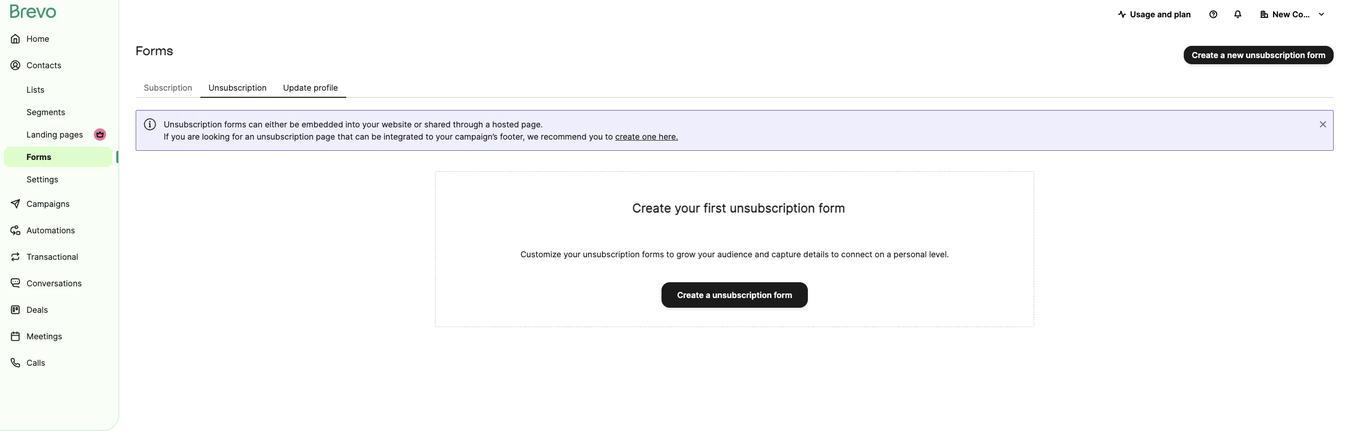 Task type: locate. For each thing, give the bounding box(es) containing it.
forms
[[224, 119, 246, 130], [642, 250, 664, 260]]

2 you from the left
[[589, 132, 603, 142]]

be left integrated
[[372, 132, 381, 142]]

deals link
[[4, 298, 112, 322]]

for
[[232, 132, 243, 142]]

new
[[1228, 50, 1244, 60]]

through
[[453, 119, 483, 130]]

first
[[704, 201, 727, 216]]

create
[[616, 132, 640, 142]]

recommend
[[541, 132, 587, 142]]

and left plan
[[1158, 9, 1173, 19]]

2 horizontal spatial create
[[1192, 50, 1219, 60]]

0 horizontal spatial forms
[[27, 152, 51, 162]]

unsubscription
[[1246, 50, 1306, 60], [257, 132, 314, 142], [730, 201, 815, 216], [583, 250, 640, 260], [713, 290, 772, 301]]

form down capture on the bottom right of the page
[[774, 290, 793, 301]]

forms up for
[[224, 119, 246, 130]]

1 vertical spatial unsubscription
[[164, 119, 222, 130]]

personal
[[894, 250, 927, 260]]

0 horizontal spatial form
[[774, 290, 793, 301]]

0 vertical spatial and
[[1158, 9, 1173, 19]]

we
[[527, 132, 539, 142]]

0 horizontal spatial you
[[171, 132, 185, 142]]

1 vertical spatial be
[[372, 132, 381, 142]]

0 vertical spatial form
[[1308, 50, 1326, 60]]

and
[[1158, 9, 1173, 19], [755, 250, 770, 260]]

1 horizontal spatial you
[[589, 132, 603, 142]]

meetings link
[[4, 325, 112, 349]]

plan
[[1175, 9, 1191, 19]]

0 horizontal spatial create
[[633, 201, 671, 216]]

unsubscription
[[209, 83, 267, 93], [164, 119, 222, 130]]

0 horizontal spatial forms
[[224, 119, 246, 130]]

your right customize
[[564, 250, 581, 260]]

company
[[1293, 9, 1330, 19]]

unsubscription inside unsubscription forms can either be embedded into your website or shared through a hosted page. if you are looking for an unsubscription page that can be integrated to your campaign's footer, we recommend you to create one here.
[[164, 119, 222, 130]]

0 vertical spatial be
[[290, 119, 299, 130]]

create your first unsubscription form
[[633, 201, 846, 216]]

unsubscription forms can either be embedded into your website or shared through a hosted page. if you are looking for an unsubscription page that can be integrated to your campaign's footer, we recommend you to create one here.
[[164, 119, 679, 142]]

0 vertical spatial unsubscription
[[209, 83, 267, 93]]

1 horizontal spatial and
[[1158, 9, 1173, 19]]

be right the 'either'
[[290, 119, 299, 130]]

subscription link
[[136, 78, 200, 98]]

settings
[[27, 175, 58, 185]]

1 horizontal spatial forms
[[642, 250, 664, 260]]

forms left grow
[[642, 250, 664, 260]]

2 horizontal spatial form
[[1308, 50, 1326, 60]]

unsubscription up for
[[209, 83, 267, 93]]

2 vertical spatial create
[[677, 290, 704, 301]]

embedded
[[302, 119, 343, 130]]

home link
[[4, 27, 112, 51]]

1 vertical spatial and
[[755, 250, 770, 260]]

form up details
[[819, 201, 846, 216]]

1 horizontal spatial be
[[372, 132, 381, 142]]

update profile
[[283, 83, 338, 93]]

forms
[[136, 43, 173, 58], [27, 152, 51, 162]]

0 horizontal spatial be
[[290, 119, 299, 130]]

1 horizontal spatial can
[[355, 132, 369, 142]]

and left capture on the bottom right of the page
[[755, 250, 770, 260]]

or
[[414, 119, 422, 130]]

form
[[1308, 50, 1326, 60], [819, 201, 846, 216], [774, 290, 793, 301]]

page
[[316, 132, 335, 142]]

usage and plan
[[1131, 9, 1191, 19]]

page.
[[522, 119, 543, 130]]

1 vertical spatial create
[[633, 201, 671, 216]]

a up campaign's at the left top of page
[[486, 119, 490, 130]]

grow
[[677, 250, 696, 260]]

conversations link
[[4, 271, 112, 296]]

2 vertical spatial form
[[774, 290, 793, 301]]

0 vertical spatial can
[[249, 119, 263, 130]]

transactional link
[[4, 245, 112, 269]]

level.
[[929, 250, 949, 260]]

unsubscription up are
[[164, 119, 222, 130]]

automations link
[[4, 218, 112, 243]]

lists
[[27, 85, 44, 95]]

you
[[171, 132, 185, 142], [589, 132, 603, 142]]

a
[[1221, 50, 1226, 60], [486, 119, 490, 130], [887, 250, 892, 260], [706, 290, 711, 301]]

can up the an
[[249, 119, 263, 130]]

your right grow
[[698, 250, 715, 260]]

customize your unsubscription forms to grow your audience and capture details to connect on a personal level.
[[521, 250, 949, 260]]

0 horizontal spatial and
[[755, 250, 770, 260]]

integrated
[[384, 132, 423, 142]]

create for create a new unsubscription form
[[1192, 50, 1219, 60]]

unsubscription for unsubscription
[[209, 83, 267, 93]]

your
[[362, 119, 379, 130], [436, 132, 453, 142], [675, 201, 700, 216], [564, 250, 581, 260], [698, 250, 715, 260]]

a inside unsubscription forms can either be embedded into your website or shared through a hosted page. if you are looking for an unsubscription page that can be integrated to your campaign's footer, we recommend you to create one here.
[[486, 119, 490, 130]]

1 horizontal spatial create
[[677, 290, 704, 301]]

details
[[804, 250, 829, 260]]

to
[[426, 132, 434, 142], [605, 132, 613, 142], [667, 250, 674, 260], [831, 250, 839, 260]]

campaigns
[[27, 199, 70, 209]]

0 vertical spatial forms
[[224, 119, 246, 130]]

1 vertical spatial form
[[819, 201, 846, 216]]

forms up the subscription
[[136, 43, 173, 58]]

looking
[[202, 132, 230, 142]]

1 horizontal spatial form
[[819, 201, 846, 216]]

unsubscription inside unsubscription link
[[209, 83, 267, 93]]

you right if
[[171, 132, 185, 142]]

can down into at the left top
[[355, 132, 369, 142]]

unsubscription inside unsubscription forms can either be embedded into your website or shared through a hosted page. if you are looking for an unsubscription page that can be integrated to your campaign's footer, we recommend you to create one here.
[[257, 132, 314, 142]]

form for create your first unsubscription form
[[819, 201, 846, 216]]

be
[[290, 119, 299, 130], [372, 132, 381, 142]]

home
[[27, 34, 49, 44]]

subscription
[[144, 83, 192, 93]]

can
[[249, 119, 263, 130], [355, 132, 369, 142]]

your down shared
[[436, 132, 453, 142]]

campaigns link
[[4, 192, 112, 216]]

create
[[1192, 50, 1219, 60], [633, 201, 671, 216], [677, 290, 704, 301]]

website
[[382, 119, 412, 130]]

a down the customize your unsubscription forms to grow your audience and capture details to connect on a personal level. at the bottom of page
[[706, 290, 711, 301]]

that
[[338, 132, 353, 142]]

unsubscription link
[[200, 78, 275, 98]]

form down company
[[1308, 50, 1326, 60]]

create for create a unsubscription form
[[677, 290, 704, 301]]

create a new unsubscription form
[[1192, 50, 1326, 60]]

form for create a new unsubscription form
[[1308, 50, 1326, 60]]

contacts link
[[4, 53, 112, 78]]

forms down landing
[[27, 152, 51, 162]]

audience
[[718, 250, 753, 260]]

you left create
[[589, 132, 603, 142]]

0 vertical spatial create
[[1192, 50, 1219, 60]]

1 vertical spatial forms
[[27, 152, 51, 162]]

connect
[[842, 250, 873, 260]]

here.
[[659, 132, 679, 142]]

1 vertical spatial can
[[355, 132, 369, 142]]

footer,
[[500, 132, 525, 142]]

1 horizontal spatial forms
[[136, 43, 173, 58]]



Task type: vqa. For each thing, say whether or not it's contained in the screenshot.
the unsubscription in the CREATE A NEW UNSUBSCRIPTION FORM link
yes



Task type: describe. For each thing, give the bounding box(es) containing it.
if
[[164, 132, 169, 142]]

landing pages
[[27, 130, 83, 140]]

an
[[245, 132, 254, 142]]

new company button
[[1253, 4, 1334, 24]]

new company
[[1273, 9, 1330, 19]]

automations
[[27, 226, 75, 236]]

conversations
[[27, 279, 82, 289]]

to down shared
[[426, 132, 434, 142]]

capture
[[772, 250, 801, 260]]

a left new
[[1221, 50, 1226, 60]]

landing
[[27, 130, 57, 140]]

are
[[187, 132, 200, 142]]

create for create your first unsubscription form
[[633, 201, 671, 216]]

settings link
[[4, 169, 112, 190]]

one
[[642, 132, 657, 142]]

1 you from the left
[[171, 132, 185, 142]]

into
[[346, 119, 360, 130]]

profile
[[314, 83, 338, 93]]

usage
[[1131, 9, 1156, 19]]

update profile link
[[275, 78, 346, 98]]

a right on
[[887, 250, 892, 260]]

calls
[[27, 358, 45, 368]]

unsubscription for unsubscription forms can either be embedded into your website or shared through a hosted page. if you are looking for an unsubscription page that can be integrated to your campaign's footer, we recommend you to create one here.
[[164, 119, 222, 130]]

meetings
[[27, 332, 62, 342]]

hosted
[[493, 119, 519, 130]]

calls link
[[4, 351, 112, 376]]

forms inside unsubscription forms can either be embedded into your website or shared through a hosted page. if you are looking for an unsubscription page that can be integrated to your campaign's footer, we recommend you to create one here.
[[224, 119, 246, 130]]

new
[[1273, 9, 1291, 19]]

either
[[265, 119, 287, 130]]

unsubscription inside create a unsubscription form link
[[713, 290, 772, 301]]

update
[[283, 83, 312, 93]]

deals
[[27, 305, 48, 315]]

to right details
[[831, 250, 839, 260]]

segments link
[[4, 102, 112, 122]]

landing pages link
[[4, 125, 112, 145]]

to left grow
[[667, 250, 674, 260]]

your left first
[[675, 201, 700, 216]]

to left create
[[605, 132, 613, 142]]

campaign's
[[455, 132, 498, 142]]

customize
[[521, 250, 561, 260]]

on
[[875, 250, 885, 260]]

create one here. link
[[616, 132, 679, 142]]

segments
[[27, 107, 65, 117]]

contacts
[[27, 60, 61, 70]]

usage and plan button
[[1110, 4, 1200, 24]]

1 vertical spatial forms
[[642, 250, 664, 260]]

transactional
[[27, 252, 78, 262]]

create a new unsubscription form link
[[1184, 46, 1334, 64]]

left___rvooi image
[[96, 131, 104, 139]]

0 horizontal spatial can
[[249, 119, 263, 130]]

0 vertical spatial forms
[[136, 43, 173, 58]]

create a unsubscription form
[[677, 290, 793, 301]]

shared
[[424, 119, 451, 130]]

pages
[[60, 130, 83, 140]]

forms link
[[4, 147, 112, 167]]

and inside button
[[1158, 9, 1173, 19]]

lists link
[[4, 80, 112, 100]]

create a unsubscription form link
[[662, 283, 808, 308]]

unsubscription inside the create a new unsubscription form link
[[1246, 50, 1306, 60]]

your right into at the left top
[[362, 119, 379, 130]]



